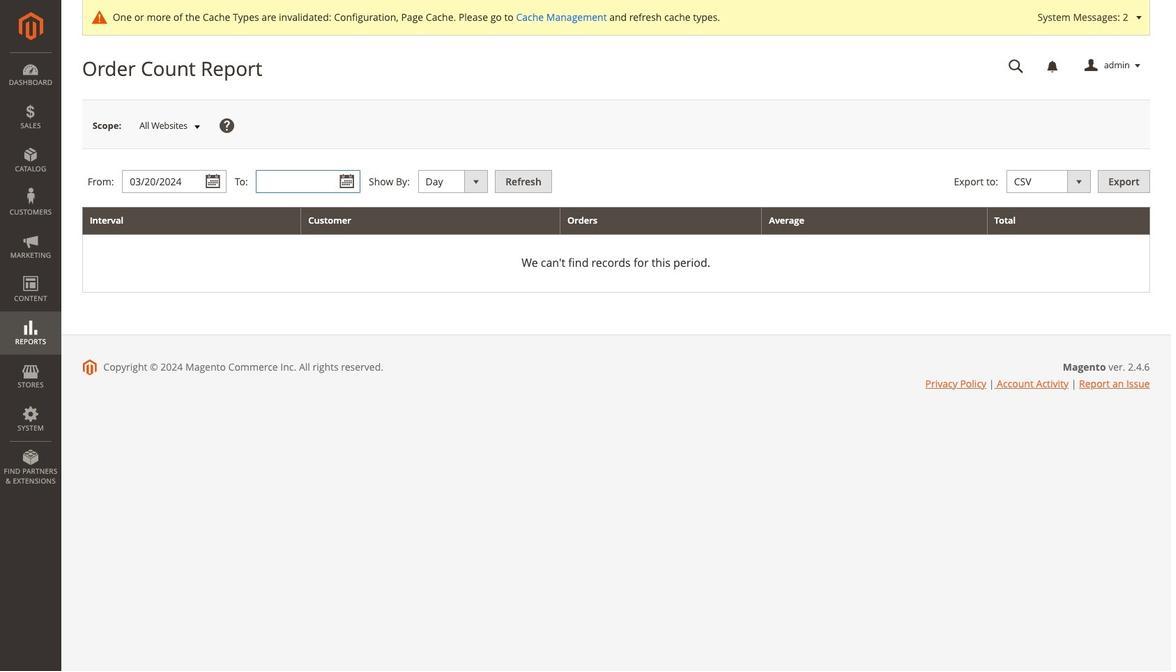 Task type: vqa. For each thing, say whether or not it's contained in the screenshot.
magento admin panel icon
yes



Task type: locate. For each thing, give the bounding box(es) containing it.
None text field
[[999, 54, 1034, 78]]

None text field
[[122, 170, 227, 193], [256, 170, 361, 193], [122, 170, 227, 193], [256, 170, 361, 193]]

menu bar
[[0, 52, 61, 493]]

magento admin panel image
[[18, 12, 43, 40]]



